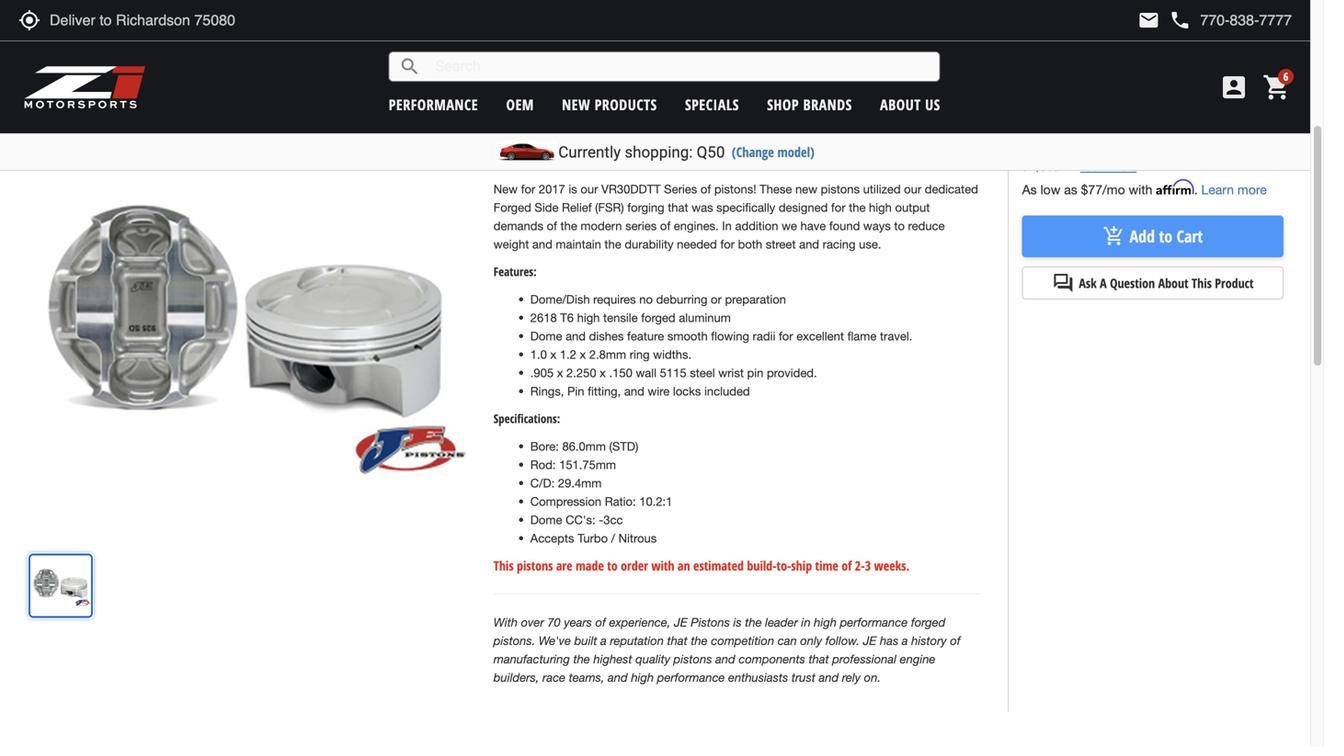 Task type: describe. For each thing, give the bounding box(es) containing it.
(std)
[[609, 440, 639, 454]]

made
[[576, 557, 604, 575]]

1 a from the left
[[601, 634, 607, 648]]

weeks.
[[874, 557, 910, 575]]

is inside "with over 70 years of experience, je pistons is the leader in high performance forged pistons. we've built a reputation that the competition can only follow. je has a history of manufacturing the highest quality pistons and components that professional engine builders, race teams, and high performance enthusiasts trust and rely on."
[[733, 616, 742, 630]]

3cc
[[604, 513, 623, 527]]

high inside features: dome/dish requires no deburring or preparation 2618 t6 high tensile forged aluminum dome and dishes feature smooth flowing radii for excellent flame travel. 1.0 x 1.2 x 2.8mm ring widths. .905 x 2.250 x .150 wall 5115 steel wrist pin provided. rings, pin fitting, and wire locks included
[[577, 311, 600, 325]]

forged inside "with over 70 years of experience, je pistons is the leader in high performance forged pistons. we've built a reputation that the competition can only follow. je has a history of manufacturing the highest quality pistons and components that professional engine builders, race teams, and high performance enthusiasts trust and rely on."
[[911, 616, 946, 630]]

time
[[815, 557, 839, 575]]

and down highest
[[608, 671, 628, 685]]

product
[[1215, 275, 1254, 292]]

high right in
[[814, 616, 837, 630]]

ways
[[863, 219, 891, 233]]

bore:
[[530, 440, 559, 454]]

model)
[[778, 143, 815, 161]]

add_shopping_cart add to cart
[[1103, 225, 1203, 248]]

new products link
[[562, 95, 657, 114]]

account_box
[[1219, 73, 1249, 102]]

build-
[[747, 557, 777, 575]]

provided.
[[767, 366, 817, 380]]

for right new in the left top of the page
[[521, 182, 535, 196]]

1 horizontal spatial je
[[863, 634, 877, 648]]

and down "competition"
[[716, 653, 735, 667]]

excellent
[[797, 329, 844, 344]]

2 horizontal spatial performance
[[840, 616, 908, 630]]

pistons inside "with over 70 years of experience, je pistons is the leader in high performance forged pistons. we've built a reputation that the competition can only follow. je has a history of manufacturing the highest quality pistons and components that professional engine builders, race teams, and high performance enthusiasts trust and rely on."
[[674, 653, 712, 667]]

for up the found
[[831, 201, 846, 215]]

shop
[[767, 95, 799, 114]]

$77
[[1081, 182, 1103, 197]]

1 vertical spatial with
[[651, 557, 675, 575]]

.150
[[609, 366, 633, 380]]

nitrous
[[619, 532, 657, 546]]

new inside new for 2017 is our vr30ddtt series of pistons! these new pistons utilized our dedicated forged side relief (fsr) forging that was specifically designed for the high output demands of the modern series of engines. in addition we have found ways to reduce weight and maintain the durability needed for both street and racing use.
[[795, 182, 818, 196]]

new products
[[562, 95, 657, 114]]

1 our from the left
[[581, 182, 598, 196]]

151.75mm
[[559, 458, 616, 472]]

5115
[[660, 366, 687, 380]]

pistons!
[[714, 182, 756, 196]]

with over 70 years of experience, je pistons is the leader in high performance forged pistons. we've built a reputation that the competition can only follow. je has a history of manufacturing the highest quality pistons and components that professional engine builders, race teams, and high performance enthusiasts trust and rely on.
[[494, 616, 961, 685]]

bore: 86.0mm (std) rod: 151.75mm c/d: 29.4mm compression ratio: 10.2:1 dome cc's: -3cc accepts turbo / nitrous
[[530, 440, 673, 546]]

pistons.
[[494, 634, 535, 648]]

dishes
[[589, 329, 624, 344]]

the down built
[[573, 653, 590, 667]]

phone link
[[1169, 9, 1292, 31]]

specials link
[[685, 95, 739, 114]]

that for engines.
[[668, 201, 688, 215]]

ratio:
[[605, 495, 636, 509]]

0 horizontal spatial je
[[674, 616, 688, 630]]

aluminum
[[679, 311, 731, 325]]

the up the found
[[849, 201, 866, 215]]

locks
[[673, 384, 701, 399]]

question
[[1110, 275, 1155, 292]]

built
[[574, 634, 597, 648]]

2618
[[530, 311, 557, 325]]

addition
[[735, 219, 778, 233]]

86.0mm
[[562, 440, 606, 454]]

as low as $77 /mo with affirm . learn more
[[1022, 180, 1267, 197]]

and left rely
[[819, 671, 839, 685]]

series
[[664, 182, 697, 196]]

about inside question_answer ask a question about this product
[[1158, 275, 1189, 292]]

accepts
[[530, 532, 574, 546]]

cart
[[1177, 225, 1203, 248]]

x right .905
[[557, 366, 563, 380]]

q50
[[697, 143, 725, 161]]

feature
[[627, 329, 664, 344]]

utilized
[[863, 182, 901, 196]]

for left both
[[720, 237, 735, 252]]

a
[[1100, 275, 1107, 292]]

0 vertical spatial performance
[[389, 95, 478, 114]]

add
[[1130, 225, 1155, 248]]

in
[[801, 616, 811, 630]]

we've
[[539, 634, 571, 648]]

rely
[[842, 671, 861, 685]]

learn
[[1201, 182, 1234, 197]]

of right years
[[595, 616, 606, 630]]

and down have
[[799, 237, 819, 252]]

with inside as low as $77 /mo with affirm . learn more
[[1129, 182, 1153, 197]]

of down side
[[547, 219, 557, 233]]

has
[[880, 634, 899, 648]]

the down modern
[[605, 237, 621, 252]]

race
[[543, 671, 566, 685]]

of right series at top left
[[660, 219, 671, 233]]

0 horizontal spatial to
[[607, 557, 618, 575]]

dedicated
[[925, 182, 978, 196]]

and up 1.2
[[566, 329, 586, 344]]

builders,
[[494, 671, 539, 685]]

leader
[[765, 616, 798, 630]]

new
[[494, 182, 518, 196]]

have
[[801, 219, 826, 233]]

brands
[[803, 95, 852, 114]]

flowing
[[711, 329, 749, 344]]

widths.
[[653, 348, 692, 362]]

ships
[[1075, 76, 1105, 96]]

pin
[[567, 384, 584, 399]]

travel.
[[880, 329, 913, 344]]

1 vertical spatial this
[[494, 557, 514, 575]]

preparation
[[725, 292, 786, 307]]

flame
[[847, 329, 877, 344]]

help
[[1241, 73, 1261, 94]]

deburring
[[656, 292, 708, 307]]

stock,
[[1038, 76, 1072, 96]]

my_location
[[18, 9, 40, 31]]

order
[[621, 557, 648, 575]]

series
[[625, 219, 657, 233]]

wire
[[648, 384, 670, 399]]

in inside in stock, ships within 1 business day. help
[[1022, 76, 1034, 96]]

maintain
[[556, 237, 601, 252]]

about us link
[[880, 95, 941, 114]]

enthusiasts
[[728, 671, 788, 685]]

/
[[611, 532, 615, 546]]

question_answer ask a question about this product
[[1052, 272, 1254, 294]]

the down relief
[[561, 219, 577, 233]]

dome inside "bore: 86.0mm (std) rod: 151.75mm c/d: 29.4mm compression ratio: 10.2:1 dome cc's: -3cc accepts turbo / nitrous"
[[530, 513, 562, 527]]

side
[[535, 201, 559, 215]]

$1,232.66
[[1059, 104, 1143, 134]]

forging
[[627, 201, 665, 215]]



Task type: vqa. For each thing, say whether or not it's contained in the screenshot.
nissan 370z z34 2009 2010 2011 2012 2013 2014 2015 2016 2017 2018 2019 3.7l vq37vhr vhr nismo z1 motorsports image
no



Task type: locate. For each thing, give the bounding box(es) containing it.
is up relief
[[569, 182, 577, 196]]

1 horizontal spatial with
[[1129, 182, 1153, 197]]

forged
[[641, 311, 676, 325], [911, 616, 946, 630]]

(change
[[732, 143, 774, 161]]

1 horizontal spatial performance
[[657, 671, 725, 685]]

1 vertical spatial forged
[[911, 616, 946, 630]]

0 vertical spatial dome
[[530, 329, 562, 344]]

found
[[829, 219, 860, 233]]

0 horizontal spatial performance
[[389, 95, 478, 114]]

is up "competition"
[[733, 616, 742, 630]]

0 horizontal spatial a
[[601, 634, 607, 648]]

1 vertical spatial is
[[733, 616, 742, 630]]

we
[[782, 219, 797, 233]]

to left order
[[607, 557, 618, 575]]

pistons left are
[[517, 557, 553, 575]]

0 vertical spatial in
[[1022, 76, 1034, 96]]

0 horizontal spatial this
[[494, 557, 514, 575]]

specials
[[685, 95, 739, 114]]

0 horizontal spatial our
[[581, 182, 598, 196]]

(change model) link
[[732, 143, 815, 161]]

to right add
[[1159, 225, 1173, 248]]

0 horizontal spatial with
[[651, 557, 675, 575]]

was
[[692, 201, 713, 215]]

z1 motorsports logo image
[[23, 64, 147, 110]]

turbo
[[578, 532, 608, 546]]

je up professional
[[863, 634, 877, 648]]

2017
[[539, 182, 565, 196]]

1 vertical spatial pistons
[[517, 557, 553, 575]]

high right t6
[[577, 311, 600, 325]]

a right has
[[902, 634, 908, 648]]

2 horizontal spatial about
[[1158, 275, 1189, 292]]

2 vertical spatial performance
[[657, 671, 725, 685]]

modern
[[581, 219, 622, 233]]

0 vertical spatial je
[[674, 616, 688, 630]]

0 horizontal spatial forged
[[641, 311, 676, 325]]

about right question
[[1158, 275, 1189, 292]]

of up was at top
[[701, 182, 711, 196]]

a right built
[[601, 634, 607, 648]]

high down 'utilized'
[[869, 201, 892, 215]]

about left the
[[1078, 0, 1104, 15]]

quality
[[636, 653, 670, 667]]

0 vertical spatial with
[[1129, 182, 1153, 197]]

0 vertical spatial is
[[569, 182, 577, 196]]

weight
[[494, 237, 529, 252]]

0 vertical spatial that
[[668, 201, 688, 215]]

in down specifically
[[722, 219, 732, 233]]

1 vertical spatial new
[[795, 182, 818, 196]]

0 vertical spatial about
[[1078, 0, 1104, 15]]

high
[[869, 201, 892, 215], [577, 311, 600, 325], [814, 616, 837, 630], [631, 671, 654, 685]]

0 vertical spatial this
[[1192, 275, 1212, 292]]

output
[[895, 201, 930, 215]]

with
[[494, 616, 518, 630]]

forged
[[494, 201, 531, 215]]

pin
[[747, 366, 764, 380]]

our up relief
[[581, 182, 598, 196]]

2 vertical spatial about
[[1158, 275, 1189, 292]]

this pistons are made to order with an estimated build-to-ship time of 2-3 weeks.
[[494, 557, 910, 575]]

included
[[704, 384, 750, 399]]

Search search field
[[421, 52, 940, 81]]

of left 2-
[[842, 557, 852, 575]]

forged inside features: dome/dish requires no deburring or preparation 2618 t6 high tensile forged aluminum dome and dishes feature smooth flowing radii for excellent flame travel. 1.0 x 1.2 x 2.8mm ring widths. .905 x 2.250 x .150 wall 5115 steel wrist pin provided. rings, pin fitting, and wire locks included
[[641, 311, 676, 325]]

that inside new for 2017 is our vr30ddtt series of pistons! these new pistons utilized our dedicated forged side relief (fsr) forging that was specifically designed for the high output demands of the modern series of engines. in addition we have found ways to reduce weight and maintain the durability needed for both street and racing use.
[[668, 201, 688, 215]]

and down the demands
[[532, 237, 553, 252]]

low
[[1041, 182, 1061, 197]]

new up currently
[[562, 95, 591, 114]]

our
[[581, 182, 598, 196], [904, 182, 922, 196]]

1 horizontal spatial forged
[[911, 616, 946, 630]]

0 vertical spatial forged
[[641, 311, 676, 325]]

to inside new for 2017 is our vr30ddtt series of pistons! these new pistons utilized our dedicated forged side relief (fsr) forging that was specifically designed for the high output demands of the modern series of engines. in addition we have found ways to reduce weight and maintain the durability needed for both street and racing use.
[[894, 219, 905, 233]]

in
[[1022, 76, 1034, 96], [722, 219, 732, 233]]

2 horizontal spatial to
[[1159, 225, 1173, 248]]

this left product
[[1192, 275, 1212, 292]]

1
[[1149, 76, 1156, 96]]

specifications:
[[494, 411, 560, 427]]

0 horizontal spatial in
[[722, 219, 732, 233]]

dome/dish
[[530, 292, 590, 307]]

1 horizontal spatial to
[[894, 219, 905, 233]]

performance down search
[[389, 95, 478, 114]]

over
[[521, 616, 544, 630]]

that down series
[[668, 201, 688, 215]]

features:
[[494, 264, 537, 280]]

0 horizontal spatial new
[[562, 95, 591, 114]]

to right ways
[[894, 219, 905, 233]]

that for quality
[[667, 634, 688, 648]]

the down pistons
[[691, 634, 708, 648]]

about left the us
[[880, 95, 921, 114]]

0 horizontal spatial is
[[569, 182, 577, 196]]

1 vertical spatial that
[[667, 634, 688, 648]]

x right 1.2
[[580, 348, 586, 362]]

with right the /mo
[[1129, 182, 1153, 197]]

oem
[[506, 95, 534, 114]]

of right history
[[950, 634, 961, 648]]

follow.
[[826, 634, 860, 648]]

the
[[1107, 0, 1122, 15]]

1 horizontal spatial about
[[1078, 0, 1104, 15]]

currently shopping: q50 (change model)
[[558, 143, 815, 161]]

1 horizontal spatial a
[[902, 634, 908, 648]]

1 dome from the top
[[530, 329, 562, 344]]

durability
[[625, 237, 674, 252]]

this up with
[[494, 557, 514, 575]]

manufacturing
[[494, 653, 570, 667]]

this
[[1192, 275, 1212, 292], [494, 557, 514, 575]]

an
[[678, 557, 690, 575]]

1 horizontal spatial new
[[795, 182, 818, 196]]

1 vertical spatial about
[[880, 95, 921, 114]]

2 a from the left
[[902, 634, 908, 648]]

high down the quality
[[631, 671, 654, 685]]

in inside new for 2017 is our vr30ddtt series of pistons! these new pistons utilized our dedicated forged side relief (fsr) forging that was specifically designed for the high output demands of the modern series of engines. in addition we have found ways to reduce weight and maintain the durability needed for both street and racing use.
[[722, 219, 732, 233]]

2 vertical spatial pistons
[[674, 653, 712, 667]]

1 horizontal spatial our
[[904, 182, 922, 196]]

that up the quality
[[667, 634, 688, 648]]

dome up accepts
[[530, 513, 562, 527]]

x right 1.0
[[550, 348, 557, 362]]

performance link
[[389, 95, 478, 114]]

pistons
[[691, 616, 730, 630]]

2 our from the left
[[904, 182, 922, 196]]

1 horizontal spatial this
[[1192, 275, 1212, 292]]

1 horizontal spatial pistons
[[674, 653, 712, 667]]

pistons up the found
[[821, 182, 860, 196]]

in left stock,
[[1022, 76, 1034, 96]]

on.
[[864, 671, 881, 685]]

70
[[547, 616, 561, 630]]

1 vertical spatial dome
[[530, 513, 562, 527]]

with left an
[[651, 557, 675, 575]]

relief
[[562, 201, 592, 215]]

that down only
[[809, 653, 829, 667]]

3
[[865, 557, 871, 575]]

high inside new for 2017 is our vr30ddtt series of pistons! these new pistons utilized our dedicated forged side relief (fsr) forging that was specifically designed for the high output demands of the modern series of engines. in addition we have found ways to reduce weight and maintain the durability needed for both street and racing use.
[[869, 201, 892, 215]]

1 vertical spatial performance
[[840, 616, 908, 630]]

pistons inside new for 2017 is our vr30ddtt series of pistons! these new pistons utilized our dedicated forged side relief (fsr) forging that was specifically designed for the high output demands of the modern series of engines. in addition we have found ways to reduce weight and maintain the durability needed for both street and racing use.
[[821, 182, 860, 196]]

performance down the quality
[[657, 671, 725, 685]]

dome inside features: dome/dish requires no deburring or preparation 2618 t6 high tensile forged aluminum dome and dishes feature smooth flowing radii for excellent flame travel. 1.0 x 1.2 x 2.8mm ring widths. .905 x 2.250 x .150 wall 5115 steel wrist pin provided. rings, pin fitting, and wire locks included
[[530, 329, 562, 344]]

use.
[[859, 237, 881, 252]]

racing
[[823, 237, 856, 252]]

this inside question_answer ask a question about this product
[[1192, 275, 1212, 292]]

2-
[[855, 557, 865, 575]]

x left .150
[[600, 366, 606, 380]]

1 horizontal spatial in
[[1022, 76, 1034, 96]]

0 vertical spatial new
[[562, 95, 591, 114]]

300zx
[[1165, 0, 1191, 15]]

shop brands
[[767, 95, 852, 114]]

for
[[521, 182, 535, 196], [831, 201, 846, 215], [720, 237, 735, 252], [779, 329, 793, 344]]

trust
[[792, 671, 816, 685]]

for right radii
[[779, 329, 793, 344]]

designed
[[779, 201, 828, 215]]

demands
[[494, 219, 543, 233]]

engine
[[900, 653, 936, 667]]

.
[[1194, 182, 1198, 197]]

wrist
[[718, 366, 744, 380]]

currently
[[558, 143, 621, 161]]

is inside new for 2017 is our vr30ddtt series of pistons! these new pistons utilized our dedicated forged side relief (fsr) forging that was specifically designed for the high output demands of the modern series of engines. in addition we have found ways to reduce weight and maintain the durability needed for both street and racing use.
[[569, 182, 577, 196]]

1 vertical spatial je
[[863, 634, 877, 648]]

c/d:
[[530, 476, 555, 491]]

1 vertical spatial in
[[722, 219, 732, 233]]

in stock, ships within 1 business day. help
[[1022, 73, 1261, 96]]

0 horizontal spatial about
[[880, 95, 921, 114]]

phone
[[1169, 9, 1191, 31]]

and down wall
[[624, 384, 644, 399]]

smooth
[[668, 329, 708, 344]]

shopping:
[[625, 143, 693, 161]]

history
[[911, 634, 947, 648]]

29.4mm
[[558, 476, 602, 491]]

experience,
[[609, 616, 671, 630]]

forged down no
[[641, 311, 676, 325]]

0 vertical spatial pistons
[[821, 182, 860, 196]]

add_shopping_cart
[[1103, 226, 1125, 248]]

pistons
[[821, 182, 860, 196], [517, 557, 553, 575], [674, 653, 712, 667]]

tensile
[[603, 311, 638, 325]]

/mo
[[1103, 182, 1125, 197]]

forged up history
[[911, 616, 946, 630]]

dome down 2618
[[530, 329, 562, 344]]

the up "competition"
[[745, 616, 762, 630]]

pistons right the quality
[[674, 653, 712, 667]]

1 horizontal spatial is
[[733, 616, 742, 630]]

reputation
[[610, 634, 664, 648]]

needed
[[677, 237, 717, 252]]

street
[[766, 237, 796, 252]]

2 horizontal spatial pistons
[[821, 182, 860, 196]]

new up designed
[[795, 182, 818, 196]]

products
[[595, 95, 657, 114]]

je left pistons
[[674, 616, 688, 630]]

0 horizontal spatial pistons
[[517, 557, 553, 575]]

performance up has
[[840, 616, 908, 630]]

rings,
[[530, 384, 564, 399]]

question_answer
[[1052, 272, 1074, 294]]

our up "output"
[[904, 182, 922, 196]]

2 dome from the top
[[530, 513, 562, 527]]

these
[[760, 182, 792, 196]]

new for 2017 is our vr30ddtt series of pistons! these new pistons utilized our dedicated forged side relief (fsr) forging that was specifically designed for the high output demands of the modern series of engines. in addition we have found ways to reduce weight and maintain the durability needed for both street and racing use.
[[494, 182, 978, 252]]

about us
[[880, 95, 941, 114]]

for inside features: dome/dish requires no deburring or preparation 2618 t6 high tensile forged aluminum dome and dishes feature smooth flowing radii for excellent flame travel. 1.0 x 1.2 x 2.8mm ring widths. .905 x 2.250 x .150 wall 5115 steel wrist pin provided. rings, pin fitting, and wire locks included
[[779, 329, 793, 344]]

x
[[550, 348, 557, 362], [580, 348, 586, 362], [557, 366, 563, 380], [600, 366, 606, 380]]

2 vertical spatial that
[[809, 653, 829, 667]]



